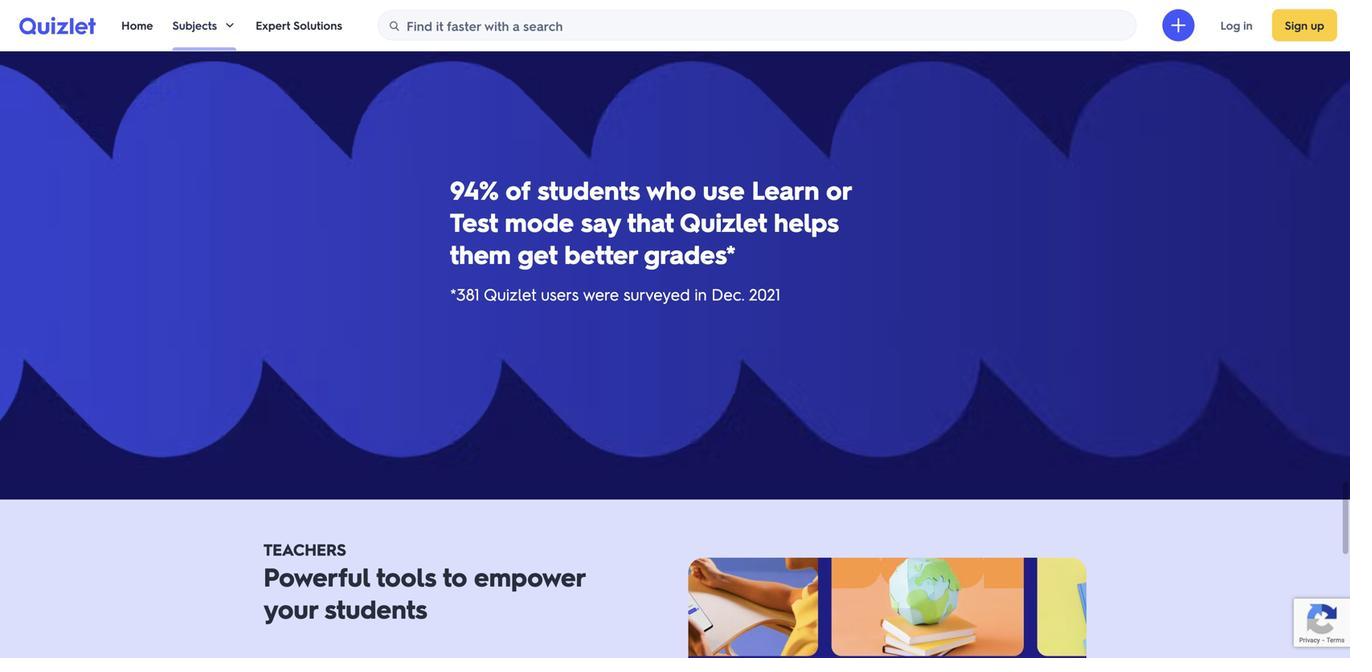 Task type: locate. For each thing, give the bounding box(es) containing it.
home
[[121, 18, 153, 33]]

0 vertical spatial quizlet
[[680, 205, 767, 239]]

in
[[1243, 18, 1253, 33], [695, 284, 707, 305]]

0 vertical spatial in
[[1243, 18, 1253, 33]]

log in button
[[1208, 9, 1266, 41]]

1 quizlet image from the top
[[19, 16, 96, 35]]

use
[[703, 173, 745, 206]]

1 vertical spatial students
[[325, 593, 427, 626]]

quizlet image
[[19, 16, 96, 35], [19, 17, 96, 35]]

sign up button
[[1272, 9, 1337, 41]]

solutions
[[293, 18, 342, 33]]

who
[[646, 173, 696, 206]]

better
[[564, 237, 637, 271]]

expert solutions
[[256, 18, 342, 33]]

1 horizontal spatial quizlet
[[680, 205, 767, 239]]

*381 quizlet users were surveyed in dec. 2021
[[450, 284, 781, 305]]

0 vertical spatial students
[[537, 173, 640, 206]]

were
[[583, 284, 619, 305]]

up
[[1311, 18, 1324, 33]]

0 horizontal spatial students
[[325, 593, 427, 626]]

0 horizontal spatial in
[[695, 284, 707, 305]]

to
[[443, 560, 467, 594]]

empower
[[474, 560, 585, 594]]

94%
[[450, 173, 499, 206]]

students
[[537, 173, 640, 206], [325, 593, 427, 626]]

94% of students who use learn or test mode say that quizlet helps them get better grades*
[[450, 173, 851, 271]]

quizlet inside the 94% of students who use learn or test mode say that quizlet helps them get better grades*
[[680, 205, 767, 239]]

of
[[506, 173, 530, 206]]

1 vertical spatial quizlet
[[484, 284, 536, 305]]

quizlet right *381
[[484, 284, 536, 305]]

None search field
[[378, 10, 1137, 41]]

Search field
[[378, 10, 1136, 41]]

users
[[541, 284, 579, 305]]

quizlet
[[680, 205, 767, 239], [484, 284, 536, 305]]

1 horizontal spatial students
[[537, 173, 640, 206]]

quizlet up dec.
[[680, 205, 767, 239]]

test
[[450, 205, 498, 239]]

expert
[[256, 18, 290, 33]]

create image
[[1169, 16, 1188, 35]]

subjects button
[[172, 0, 236, 51]]

in left dec.
[[695, 284, 707, 305]]

in right the log on the right
[[1243, 18, 1253, 33]]

get
[[518, 237, 557, 271]]

your
[[264, 593, 318, 626]]

in inside button
[[1243, 18, 1253, 33]]

1 horizontal spatial in
[[1243, 18, 1253, 33]]

1 vertical spatial in
[[695, 284, 707, 305]]

tools
[[376, 560, 436, 594]]

dec.
[[711, 284, 745, 305]]

them
[[450, 237, 511, 271]]

Search text field
[[407, 10, 1132, 41]]



Task type: vqa. For each thing, say whether or not it's contained in the screenshot.
bottom Quizlet
yes



Task type: describe. For each thing, give the bounding box(es) containing it.
mode
[[505, 205, 574, 239]]

home link
[[121, 0, 153, 51]]

2 quizlet image from the top
[[19, 17, 96, 35]]

expert solutions link
[[256, 0, 342, 51]]

learn
[[752, 173, 819, 206]]

sign up
[[1285, 18, 1324, 33]]

helps
[[774, 205, 839, 239]]

caret down image
[[223, 19, 236, 32]]

say
[[581, 205, 621, 239]]

students inside teachers powerful tools to empower your students
[[325, 593, 427, 626]]

or
[[826, 173, 851, 206]]

search image
[[388, 20, 401, 33]]

log
[[1221, 18, 1240, 33]]

2021
[[749, 284, 781, 305]]

that
[[627, 205, 674, 239]]

*381
[[450, 284, 480, 305]]

students inside the 94% of students who use learn or test mode say that quizlet helps them get better grades*
[[537, 173, 640, 206]]

0 horizontal spatial quizlet
[[484, 284, 536, 305]]

teachers
[[264, 540, 346, 560]]

surveyed
[[624, 284, 690, 305]]

grades*
[[644, 237, 736, 271]]

subjects
[[172, 18, 217, 33]]

sign
[[1285, 18, 1308, 33]]

teachers powerful tools to empower your students
[[264, 540, 585, 626]]

powerful
[[264, 560, 370, 594]]

log in
[[1221, 18, 1253, 33]]



